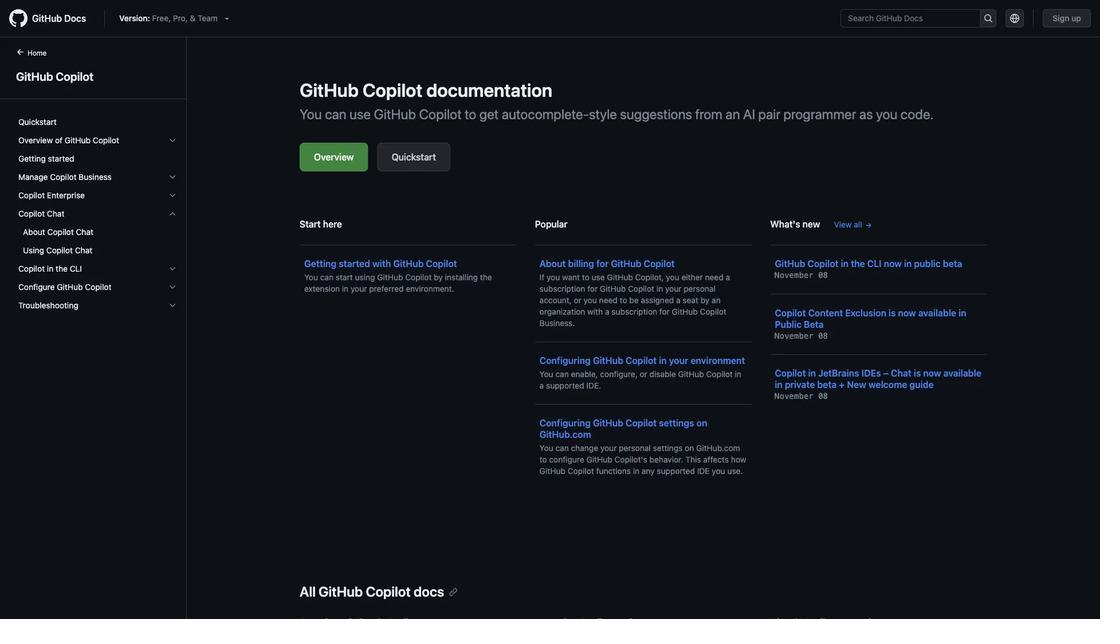 Task type: locate. For each thing, give the bounding box(es) containing it.
0 vertical spatial github.com
[[540, 429, 592, 440]]

environment
[[691, 355, 746, 366]]

home
[[28, 49, 47, 57]]

1 horizontal spatial beta
[[944, 258, 963, 269]]

the right installing
[[480, 273, 492, 282]]

you up extension
[[304, 273, 318, 282]]

november inside github copilot in the cli now in public beta november 08
[[775, 271, 814, 280]]

0 vertical spatial getting
[[18, 154, 46, 163]]

by right seat
[[701, 296, 710, 305]]

1 vertical spatial personal
[[619, 444, 651, 453]]

2 vertical spatial now
[[924, 368, 942, 379]]

1 vertical spatial subscription
[[612, 307, 658, 317]]

github.com
[[540, 429, 592, 440], [697, 444, 741, 453]]

docs
[[64, 13, 86, 24]]

new
[[848, 379, 867, 390]]

0 horizontal spatial quickstart link
[[14, 113, 182, 131]]

sc 9kayk9 0 image inside manage copilot business dropdown button
[[168, 173, 177, 182]]

1 november 08 element from the top
[[775, 271, 829, 280]]

or left disable at the right bottom of the page
[[640, 370, 648, 379]]

need
[[706, 273, 724, 282], [600, 296, 618, 305]]

available
[[919, 307, 957, 318], [944, 368, 982, 379]]

personal down either
[[684, 284, 716, 294]]

started inside getting started with github copilot you can start using github copilot by installing the extension in your preferred environment.
[[339, 258, 370, 269]]

start
[[300, 219, 321, 230]]

2 copilot chat element from the top
[[9, 223, 186, 260]]

you left enable, in the bottom of the page
[[540, 370, 554, 379]]

1 copilot chat element from the top
[[9, 205, 186, 260]]

november down public
[[775, 331, 814, 341]]

sc 9kayk9 0 image inside copilot in the cli 'dropdown button'
[[168, 264, 177, 274]]

your up disable at the right bottom of the page
[[670, 355, 689, 366]]

2 november 08 element from the top
[[775, 331, 829, 341]]

now up guide
[[924, 368, 942, 379]]

troubleshooting button
[[14, 296, 182, 315]]

with up using
[[373, 258, 391, 269]]

started up start
[[339, 258, 370, 269]]

0 vertical spatial configuring
[[540, 355, 591, 366]]

the inside getting started with github copilot you can start using github copilot by installing the extension in your preferred environment.
[[480, 273, 492, 282]]

copilot chat element
[[9, 205, 186, 260], [9, 223, 186, 260]]

0 horizontal spatial use
[[350, 106, 371, 122]]

with right the "organization"
[[588, 307, 603, 317]]

0 vertical spatial 08
[[819, 271, 829, 280]]

all github copilot docs link
[[300, 584, 458, 600]]

in inside copilot content exclusion is now available in public beta november 08
[[959, 307, 967, 318]]

1 configuring from the top
[[540, 355, 591, 366]]

1 horizontal spatial is
[[914, 368, 922, 379]]

getting
[[18, 154, 46, 163], [304, 258, 337, 269]]

you up the configure
[[540, 444, 554, 453]]

1 vertical spatial 08
[[819, 331, 829, 341]]

can up extension
[[320, 273, 334, 282]]

november inside "copilot in jetbrains ides – chat is now available in private beta + new welcome guide november 08"
[[775, 392, 814, 401]]

can up the configure
[[556, 444, 569, 453]]

2 horizontal spatial the
[[852, 258, 866, 269]]

an inside github copilot documentation you can use github copilot to get autocomplete-style suggestions from an ai pair programmer as you code.
[[726, 106, 741, 122]]

settings
[[659, 418, 695, 429], [653, 444, 683, 453]]

this
[[686, 455, 702, 464]]

about inside copilot chat element
[[23, 227, 45, 237]]

2 vertical spatial november
[[775, 392, 814, 401]]

1 horizontal spatial the
[[480, 273, 492, 282]]

about
[[23, 227, 45, 237], [540, 258, 566, 269]]

github copilot link
[[14, 68, 173, 85]]

an left ai
[[726, 106, 741, 122]]

started down of
[[48, 154, 74, 163]]

2 november from the top
[[775, 331, 814, 341]]

is up guide
[[914, 368, 922, 379]]

copilot inside copilot content exclusion is now available in public beta november 08
[[775, 307, 807, 318]]

0 horizontal spatial overview
[[18, 136, 53, 145]]

copilot in the cli
[[18, 264, 82, 274]]

1 vertical spatial or
[[640, 370, 648, 379]]

your inside getting started with github copilot you can start using github copilot by installing the extension in your preferred environment.
[[351, 284, 367, 294]]

a right the "organization"
[[605, 307, 610, 317]]

0 horizontal spatial with
[[373, 258, 391, 269]]

ide.
[[587, 381, 602, 390]]

in
[[842, 258, 849, 269], [905, 258, 913, 269], [47, 264, 53, 274], [342, 284, 349, 294], [657, 284, 664, 294], [959, 307, 967, 318], [659, 355, 667, 366], [809, 368, 817, 379], [735, 370, 742, 379], [775, 379, 783, 390], [633, 466, 640, 476]]

subscription up account,
[[540, 284, 586, 294]]

sc 9kayk9 0 image for configure github copilot
[[168, 283, 177, 292]]

by up environment.
[[434, 273, 443, 282]]

3 november from the top
[[775, 392, 814, 401]]

0 vertical spatial subscription
[[540, 284, 586, 294]]

configuring inside the configuring github copilot settings on github.com you can change your personal settings on github.com to configure github copilot's behavior. this affects how github copilot functions in any supported ide you use.
[[540, 418, 591, 429]]

can
[[325, 106, 347, 122], [320, 273, 334, 282], [556, 370, 569, 379], [556, 444, 569, 453]]

08 up content
[[819, 271, 829, 280]]

sc 9kayk9 0 image
[[168, 173, 177, 182], [168, 209, 177, 218], [168, 283, 177, 292], [168, 301, 177, 310]]

0 vertical spatial by
[[434, 273, 443, 282]]

november down private
[[775, 392, 814, 401]]

a inside configuring github copilot in your environment you can enable, configure, or disable github copilot in a supported ide.
[[540, 381, 544, 390]]

1 horizontal spatial personal
[[684, 284, 716, 294]]

github.com up change
[[540, 429, 592, 440]]

docs
[[414, 584, 444, 600]]

github
[[32, 13, 62, 24], [16, 69, 53, 83], [300, 79, 359, 101], [374, 106, 416, 122], [65, 136, 91, 145], [394, 258, 424, 269], [611, 258, 642, 269], [775, 258, 806, 269], [377, 273, 403, 282], [607, 273, 633, 282], [57, 282, 83, 292], [600, 284, 626, 294], [672, 307, 698, 317], [593, 355, 624, 366], [679, 370, 705, 379], [593, 418, 624, 429], [587, 455, 613, 464], [540, 466, 566, 476], [319, 584, 363, 600]]

quickstart link
[[14, 113, 182, 131], [378, 143, 451, 171]]

1 vertical spatial on
[[685, 444, 695, 453]]

you left either
[[667, 273, 680, 282]]

1 vertical spatial now
[[899, 307, 917, 318]]

copilot chat button
[[14, 205, 182, 223]]

4 sc 9kayk9 0 image from the top
[[168, 301, 177, 310]]

can left enable, in the bottom of the page
[[556, 370, 569, 379]]

version: free, pro, & team
[[119, 13, 218, 23]]

2 vertical spatial 08
[[819, 392, 829, 401]]

0 horizontal spatial about
[[23, 227, 45, 237]]

1 horizontal spatial an
[[726, 106, 741, 122]]

to inside the configuring github copilot settings on github.com you can change your personal settings on github.com to configure github copilot's behavior. this affects how github copilot functions in any supported ide you use.
[[540, 455, 547, 464]]

troubleshooting
[[18, 301, 78, 310]]

cli inside 'dropdown button'
[[70, 264, 82, 274]]

1 november from the top
[[775, 271, 814, 280]]

3 sc 9kayk9 0 image from the top
[[168, 283, 177, 292]]

copilot inside copilot chat dropdown button
[[18, 209, 45, 218]]

copilot inside copilot in the cli 'dropdown button'
[[18, 264, 45, 274]]

1 vertical spatial available
[[944, 368, 982, 379]]

1 sc 9kayk9 0 image from the top
[[168, 173, 177, 182]]

1 horizontal spatial use
[[592, 273, 605, 282]]

your inside the configuring github copilot settings on github.com you can change your personal settings on github.com to configure github copilot's behavior. this affects how github copilot functions in any supported ide you use.
[[601, 444, 617, 453]]

beta right public
[[944, 258, 963, 269]]

configuring for configuring github copilot settings on github.com
[[540, 418, 591, 429]]

quickstart
[[18, 117, 57, 127], [392, 152, 436, 163]]

public
[[775, 319, 802, 330]]

1 vertical spatial is
[[914, 368, 922, 379]]

github docs link
[[9, 9, 95, 28]]

in inside the configuring github copilot settings on github.com you can change your personal settings on github.com to configure github copilot's behavior. this affects how github copilot functions in any supported ide you use.
[[633, 466, 640, 476]]

0 horizontal spatial cli
[[70, 264, 82, 274]]

beta inside github copilot in the cli now in public beta november 08
[[944, 258, 963, 269]]

or up the "organization"
[[574, 296, 582, 305]]

supported inside the configuring github copilot settings on github.com you can change your personal settings on github.com to configure github copilot's behavior. this affects how github copilot functions in any supported ide you use.
[[657, 466, 696, 476]]

0 vertical spatial sc 9kayk9 0 image
[[168, 136, 177, 145]]

copilot in the cli button
[[14, 260, 182, 278]]

0 vertical spatial is
[[889, 307, 896, 318]]

0 vertical spatial with
[[373, 258, 391, 269]]

1 horizontal spatial about
[[540, 258, 566, 269]]

1 horizontal spatial started
[[339, 258, 370, 269]]

1 vertical spatial sc 9kayk9 0 image
[[168, 191, 177, 200]]

sc 9kayk9 0 image for manage copilot business
[[168, 173, 177, 182]]

0 vertical spatial november 08 element
[[775, 271, 829, 280]]

configuring up enable, in the bottom of the page
[[540, 355, 591, 366]]

beta
[[944, 258, 963, 269], [818, 379, 837, 390]]

github inside github docs link
[[32, 13, 62, 24]]

your
[[351, 284, 367, 294], [666, 284, 682, 294], [670, 355, 689, 366], [601, 444, 617, 453]]

your down using
[[351, 284, 367, 294]]

copilot inside configure github copilot dropdown button
[[85, 282, 111, 292]]

of
[[55, 136, 63, 145]]

view
[[835, 220, 852, 229]]

0 horizontal spatial by
[[434, 273, 443, 282]]

08 for copilot
[[819, 271, 829, 280]]

now right the exclusion
[[899, 307, 917, 318]]

None search field
[[841, 9, 997, 28]]

subscription down the be
[[612, 307, 658, 317]]

copilot inside manage copilot business dropdown button
[[50, 172, 76, 182]]

using copilot chat
[[23, 246, 92, 255]]

1 vertical spatial configuring
[[540, 418, 591, 429]]

&
[[190, 13, 196, 23]]

sc 9kayk9 0 image
[[168, 136, 177, 145], [168, 191, 177, 200], [168, 264, 177, 274]]

1 horizontal spatial by
[[701, 296, 710, 305]]

getting up extension
[[304, 258, 337, 269]]

start
[[336, 273, 353, 282]]

to left the be
[[620, 296, 628, 305]]

sc 9kayk9 0 image inside troubleshooting dropdown button
[[168, 301, 177, 310]]

sign up link
[[1044, 9, 1092, 28]]

1 horizontal spatial quickstart link
[[378, 143, 451, 171]]

november up content
[[775, 271, 814, 280]]

your inside configuring github copilot in your environment you can enable, configure, or disable github copilot in a supported ide.
[[670, 355, 689, 366]]

1 vertical spatial november 08 element
[[775, 331, 829, 341]]

an
[[726, 106, 741, 122], [712, 296, 721, 305]]

about copilot chat
[[23, 227, 93, 237]]

copilot inside overview of github copilot 'dropdown button'
[[93, 136, 119, 145]]

now inside github copilot in the cli now in public beta november 08
[[885, 258, 903, 269]]

0 vertical spatial started
[[48, 154, 74, 163]]

sc 9kayk9 0 image for copilot chat
[[168, 209, 177, 218]]

2 sc 9kayk9 0 image from the top
[[168, 209, 177, 218]]

1 horizontal spatial github.com
[[697, 444, 741, 453]]

08 for content
[[819, 331, 829, 341]]

november 08 element
[[775, 271, 829, 280], [775, 331, 829, 341], [775, 392, 829, 401]]

your up functions
[[601, 444, 617, 453]]

started inside github copilot element
[[48, 154, 74, 163]]

overview inside 'dropdown button'
[[18, 136, 53, 145]]

for
[[597, 258, 609, 269], [588, 284, 598, 294], [660, 307, 670, 317]]

08
[[819, 271, 829, 280], [819, 331, 829, 341], [819, 392, 829, 401]]

get
[[480, 106, 499, 122]]

0 horizontal spatial quickstart
[[18, 117, 57, 127]]

pair
[[759, 106, 781, 122]]

you inside the configuring github copilot settings on github.com you can change your personal settings on github.com to configure github copilot's behavior. this affects how github copilot functions in any supported ide you use.
[[540, 444, 554, 453]]

0 vertical spatial beta
[[944, 258, 963, 269]]

0 horizontal spatial beta
[[818, 379, 837, 390]]

0 horizontal spatial the
[[56, 264, 68, 274]]

behavior.
[[650, 455, 684, 464]]

2 vertical spatial november 08 element
[[775, 392, 829, 401]]

1 horizontal spatial or
[[640, 370, 648, 379]]

ides
[[862, 368, 882, 379]]

private
[[785, 379, 816, 390]]

getting inside github copilot element
[[18, 154, 46, 163]]

is right the exclusion
[[889, 307, 896, 318]]

business.
[[540, 319, 575, 328]]

for down billing
[[588, 284, 598, 294]]

1 vertical spatial an
[[712, 296, 721, 305]]

affects
[[704, 455, 729, 464]]

0 horizontal spatial need
[[600, 296, 618, 305]]

here
[[323, 219, 342, 230]]

started for getting started
[[48, 154, 74, 163]]

subscription
[[540, 284, 586, 294], [612, 307, 658, 317]]

start here
[[300, 219, 342, 230]]

configuring github copilot settings on github.com you can change your personal settings on github.com to configure github copilot's behavior. this affects how github copilot functions in any supported ide you use.
[[540, 418, 747, 476]]

1 vertical spatial quickstart
[[392, 152, 436, 163]]

github.com up the affects
[[697, 444, 741, 453]]

getting inside getting started with github copilot you can start using github copilot by installing the extension in your preferred environment.
[[304, 258, 337, 269]]

0 vertical spatial on
[[697, 418, 708, 429]]

configuring up change
[[540, 418, 591, 429]]

triangle down image
[[222, 14, 232, 23]]

november inside copilot content exclusion is now available in public beta november 08
[[775, 331, 814, 341]]

to left get at the top left of the page
[[465, 106, 477, 122]]

suggestions
[[621, 106, 693, 122]]

personal up copilot's
[[619, 444, 651, 453]]

getting for getting started
[[18, 154, 46, 163]]

0 horizontal spatial supported
[[546, 381, 585, 390]]

jetbrains
[[819, 368, 860, 379]]

supported down the behavior.
[[657, 466, 696, 476]]

supported inside configuring github copilot in your environment you can enable, configure, or disable github copilot in a supported ide.
[[546, 381, 585, 390]]

chat inside "copilot in jetbrains ides – chat is now available in private beta + new welcome guide november 08"
[[892, 368, 912, 379]]

beta left +
[[818, 379, 837, 390]]

0 vertical spatial an
[[726, 106, 741, 122]]

1 horizontal spatial getting
[[304, 258, 337, 269]]

1 horizontal spatial with
[[588, 307, 603, 317]]

you
[[300, 106, 322, 122], [304, 273, 318, 282], [540, 370, 554, 379], [540, 444, 554, 453]]

a left seat
[[677, 296, 681, 305]]

personal
[[684, 284, 716, 294], [619, 444, 651, 453]]

to
[[465, 106, 477, 122], [582, 273, 590, 282], [620, 296, 628, 305], [540, 455, 547, 464]]

0 vertical spatial overview
[[18, 136, 53, 145]]

configuring inside configuring github copilot in your environment you can enable, configure, or disable github copilot in a supported ide.
[[540, 355, 591, 366]]

github docs
[[32, 13, 86, 24]]

you down the affects
[[712, 466, 726, 476]]

beta inside "copilot in jetbrains ides – chat is now available in private beta + new welcome guide november 08"
[[818, 379, 837, 390]]

functions
[[597, 466, 631, 476]]

1 vertical spatial beta
[[818, 379, 837, 390]]

0 vertical spatial quickstart
[[18, 117, 57, 127]]

november 08 element down beta at the bottom
[[775, 331, 829, 341]]

0 horizontal spatial or
[[574, 296, 582, 305]]

08 down jetbrains
[[819, 392, 829, 401]]

about inside about billing for github copilot if you want to use github copilot, you either need a subscription for github copilot in your personal account, or you need to be assigned a seat by an organization  with a subscription for github copilot business.
[[540, 258, 566, 269]]

enable,
[[571, 370, 598, 379]]

need left the be
[[600, 296, 618, 305]]

1 vertical spatial by
[[701, 296, 710, 305]]

to inside github copilot documentation you can use github copilot to get autocomplete-style suggestions from an ai pair programmer as you code.
[[465, 106, 477, 122]]

using
[[355, 273, 375, 282]]

2 vertical spatial sc 9kayk9 0 image
[[168, 264, 177, 274]]

1 08 from the top
[[819, 271, 829, 280]]

november 08 element for copilot
[[775, 271, 829, 280]]

your up assigned
[[666, 284, 682, 294]]

3 november 08 element from the top
[[775, 392, 829, 401]]

configure
[[550, 455, 585, 464]]

copilot
[[56, 69, 93, 83], [363, 79, 423, 101], [419, 106, 462, 122], [93, 136, 119, 145], [50, 172, 76, 182], [18, 191, 45, 200], [18, 209, 45, 218], [47, 227, 74, 237], [46, 246, 73, 255], [426, 258, 457, 269], [644, 258, 675, 269], [808, 258, 839, 269], [18, 264, 45, 274], [406, 273, 432, 282], [85, 282, 111, 292], [628, 284, 655, 294], [700, 307, 727, 317], [775, 307, 807, 318], [626, 355, 657, 366], [775, 368, 807, 379], [707, 370, 733, 379], [626, 418, 657, 429], [568, 466, 595, 476], [366, 584, 411, 600]]

cli inside github copilot in the cli now in public beta november 08
[[868, 258, 882, 269]]

getting up manage
[[18, 154, 46, 163]]

copilot inside copilot enterprise dropdown button
[[18, 191, 45, 200]]

ai
[[744, 106, 756, 122]]

0 horizontal spatial personal
[[619, 444, 651, 453]]

Search GitHub Docs search field
[[842, 10, 981, 27]]

0 vertical spatial for
[[597, 258, 609, 269]]

1 vertical spatial getting
[[304, 258, 337, 269]]

version:
[[119, 13, 150, 23]]

1 vertical spatial settings
[[653, 444, 683, 453]]

0 vertical spatial personal
[[684, 284, 716, 294]]

for right billing
[[597, 258, 609, 269]]

available inside copilot content exclusion is now available in public beta november 08
[[919, 307, 957, 318]]

3 sc 9kayk9 0 image from the top
[[168, 264, 177, 274]]

chat right –
[[892, 368, 912, 379]]

supported down enable, in the bottom of the page
[[546, 381, 585, 390]]

documentation
[[427, 79, 553, 101]]

0 vertical spatial quickstart link
[[14, 113, 182, 131]]

select language: current language is english image
[[1011, 14, 1020, 23]]

1 sc 9kayk9 0 image from the top
[[168, 136, 177, 145]]

0 horizontal spatial an
[[712, 296, 721, 305]]

1 vertical spatial supported
[[657, 466, 696, 476]]

1 vertical spatial november
[[775, 331, 814, 341]]

getting for getting started with github copilot you can start using github copilot by installing the extension in your preferred environment.
[[304, 258, 337, 269]]

1 horizontal spatial supported
[[657, 466, 696, 476]]

the up the configure github copilot
[[56, 264, 68, 274]]

about for copilot
[[23, 227, 45, 237]]

cli down view all link
[[868, 258, 882, 269]]

extension
[[304, 284, 340, 294]]

1 vertical spatial use
[[592, 273, 605, 282]]

copilot inside "copilot in jetbrains ides – chat is now available in private beta + new welcome guide november 08"
[[775, 368, 807, 379]]

about up if
[[540, 258, 566, 269]]

chat
[[47, 209, 64, 218], [76, 227, 93, 237], [75, 246, 92, 255], [892, 368, 912, 379]]

2 sc 9kayk9 0 image from the top
[[168, 191, 177, 200]]

github inside overview of github copilot 'dropdown button'
[[65, 136, 91, 145]]

use
[[350, 106, 371, 122], [592, 273, 605, 282]]

0 vertical spatial available
[[919, 307, 957, 318]]

chat down about copilot chat link at the left top of page
[[75, 246, 92, 255]]

0 horizontal spatial getting
[[18, 154, 46, 163]]

1 horizontal spatial cli
[[868, 258, 882, 269]]

1 horizontal spatial subscription
[[612, 307, 658, 317]]

either
[[682, 273, 703, 282]]

0 vertical spatial now
[[885, 258, 903, 269]]

3 08 from the top
[[819, 392, 829, 401]]

use down billing
[[592, 273, 605, 282]]

an right seat
[[712, 296, 721, 305]]

chat up "about copilot chat"
[[47, 209, 64, 218]]

the down all
[[852, 258, 866, 269]]

08 down beta at the bottom
[[819, 331, 829, 341]]

use up overview link
[[350, 106, 371, 122]]

chat inside dropdown button
[[47, 209, 64, 218]]

for down assigned
[[660, 307, 670, 317]]

1 vertical spatial about
[[540, 258, 566, 269]]

now left public
[[885, 258, 903, 269]]

now inside copilot content exclusion is now available in public beta november 08
[[899, 307, 917, 318]]

by
[[434, 273, 443, 282], [701, 296, 710, 305]]

you up overview link
[[300, 106, 322, 122]]

using
[[23, 246, 44, 255]]

0 horizontal spatial is
[[889, 307, 896, 318]]

or inside about billing for github copilot if you want to use github copilot, you either need a subscription for github copilot in your personal account, or you need to be assigned a seat by an organization  with a subscription for github copilot business.
[[574, 296, 582, 305]]

cli up the configure github copilot
[[70, 264, 82, 274]]

can up overview link
[[325, 106, 347, 122]]

with
[[373, 258, 391, 269], [588, 307, 603, 317]]

can inside getting started with github copilot you can start using github copilot by installing the extension in your preferred environment.
[[320, 273, 334, 282]]

a left 'ide.'
[[540, 381, 544, 390]]

2 configuring from the top
[[540, 418, 591, 429]]

personal inside about billing for github copilot if you want to use github copilot, you either need a subscription for github copilot in your personal account, or you need to be assigned a seat by an organization  with a subscription for github copilot business.
[[684, 284, 716, 294]]

08 inside github copilot in the cli now in public beta november 08
[[819, 271, 829, 280]]

1 horizontal spatial overview
[[314, 152, 354, 163]]

0 horizontal spatial started
[[48, 154, 74, 163]]

need right either
[[706, 273, 724, 282]]

2 08 from the top
[[819, 331, 829, 341]]

november 08 element up content
[[775, 271, 829, 280]]

1 vertical spatial overview
[[314, 152, 354, 163]]

1 vertical spatial started
[[339, 258, 370, 269]]

november for github
[[775, 271, 814, 280]]

november 08 element down private
[[775, 392, 829, 401]]

copilot's
[[615, 455, 648, 464]]

sc 9kayk9 0 image inside overview of github copilot 'dropdown button'
[[168, 136, 177, 145]]

beta
[[804, 319, 824, 330]]

you
[[877, 106, 898, 122], [547, 273, 560, 282], [667, 273, 680, 282], [584, 296, 597, 305], [712, 466, 726, 476]]

configure github copilot
[[18, 282, 111, 292]]

1 vertical spatial need
[[600, 296, 618, 305]]

use.
[[728, 466, 743, 476]]

sc 9kayk9 0 image inside copilot chat dropdown button
[[168, 209, 177, 218]]

0 vertical spatial about
[[23, 227, 45, 237]]

1 vertical spatial with
[[588, 307, 603, 317]]

to left the configure
[[540, 455, 547, 464]]

you right if
[[547, 273, 560, 282]]

0 vertical spatial use
[[350, 106, 371, 122]]

about up 'using'
[[23, 227, 45, 237]]

08 inside copilot content exclusion is now available in public beta november 08
[[819, 331, 829, 341]]

0 vertical spatial november
[[775, 271, 814, 280]]

you right 'as'
[[877, 106, 898, 122]]

sc 9kayk9 0 image inside configure github copilot dropdown button
[[168, 283, 177, 292]]

started for getting started with github copilot you can start using github copilot by installing the extension in your preferred environment.
[[339, 258, 370, 269]]



Task type: vqa. For each thing, say whether or not it's contained in the screenshot.
third sc 9kayk9 0 image from the bottom of the GitHub Copilot Element
yes



Task type: describe. For each thing, give the bounding box(es) containing it.
in inside getting started with github copilot you can start using github copilot by installing the extension in your preferred environment.
[[342, 284, 349, 294]]

is inside "copilot in jetbrains ides – chat is now available in private beta + new welcome guide november 08"
[[914, 368, 922, 379]]

pro,
[[173, 13, 188, 23]]

sc 9kayk9 0 image for troubleshooting
[[168, 301, 177, 310]]

from
[[696, 106, 723, 122]]

is inside copilot content exclusion is now available in public beta november 08
[[889, 307, 896, 318]]

sign
[[1053, 13, 1070, 23]]

now inside "copilot in jetbrains ides – chat is now available in private beta + new welcome guide november 08"
[[924, 368, 942, 379]]

0 vertical spatial settings
[[659, 418, 695, 429]]

your inside about billing for github copilot if you want to use github copilot, you either need a subscription for github copilot in your personal account, or you need to be assigned a seat by an organization  with a subscription for github copilot business.
[[666, 284, 682, 294]]

copilot chat
[[18, 209, 64, 218]]

as
[[860, 106, 874, 122]]

sign up
[[1053, 13, 1082, 23]]

08 inside "copilot in jetbrains ides – chat is now available in private beta + new welcome guide november 08"
[[819, 392, 829, 401]]

–
[[884, 368, 889, 379]]

team
[[198, 13, 218, 23]]

all
[[855, 220, 863, 229]]

overview for overview of github copilot
[[18, 136, 53, 145]]

about copilot chat link
[[14, 223, 182, 241]]

how
[[732, 455, 747, 464]]

assigned
[[641, 296, 674, 305]]

sc 9kayk9 0 image for copilot
[[168, 136, 177, 145]]

copilot in jetbrains ides – chat is now available in private beta + new welcome guide november 08
[[775, 368, 982, 401]]

quickstart inside github copilot element
[[18, 117, 57, 127]]

configure github copilot button
[[14, 278, 182, 296]]

in inside about billing for github copilot if you want to use github copilot, you either need a subscription for github copilot in your personal account, or you need to be assigned a seat by an organization  with a subscription for github copilot business.
[[657, 284, 664, 294]]

autocomplete-
[[502, 106, 589, 122]]

ide
[[698, 466, 710, 476]]

1 horizontal spatial on
[[697, 418, 708, 429]]

you inside getting started with github copilot you can start using github copilot by installing the extension in your preferred environment.
[[304, 273, 318, 282]]

with inside about billing for github copilot if you want to use github copilot, you either need a subscription for github copilot in your personal account, or you need to be assigned a seat by an organization  with a subscription for github copilot business.
[[588, 307, 603, 317]]

be
[[630, 296, 639, 305]]

environment.
[[406, 284, 454, 294]]

any
[[642, 466, 655, 476]]

billing
[[568, 258, 595, 269]]

github copilot in the cli now in public beta november 08
[[775, 258, 963, 280]]

manage copilot business button
[[14, 168, 182, 186]]

configure,
[[601, 370, 638, 379]]

you inside configuring github copilot in your environment you can enable, configure, or disable github copilot in a supported ide.
[[540, 370, 554, 379]]

available inside "copilot in jetbrains ides – chat is now available in private beta + new welcome guide november 08"
[[944, 368, 982, 379]]

business
[[79, 172, 112, 182]]

copilot,
[[636, 273, 664, 282]]

you inside the configuring github copilot settings on github.com you can change your personal settings on github.com to configure github copilot's behavior. this affects how github copilot functions in any supported ide you use.
[[712, 466, 726, 476]]

2 vertical spatial for
[[660, 307, 670, 317]]

an inside about billing for github copilot if you want to use github copilot, you either need a subscription for github copilot in your personal account, or you need to be assigned a seat by an organization  with a subscription for github copilot business.
[[712, 296, 721, 305]]

by inside getting started with github copilot you can start using github copilot by installing the extension in your preferred environment.
[[434, 273, 443, 282]]

personal inside the configuring github copilot settings on github.com you can change your personal settings on github.com to configure github copilot's behavior. this affects how github copilot functions in any supported ide you use.
[[619, 444, 651, 453]]

you inside github copilot documentation you can use github copilot to get autocomplete-style suggestions from an ai pair programmer as you code.
[[300, 106, 322, 122]]

by inside about billing for github copilot if you want to use github copilot, you either need a subscription for github copilot in your personal account, or you need to be assigned a seat by an organization  with a subscription for github copilot business.
[[701, 296, 710, 305]]

0 horizontal spatial on
[[685, 444, 695, 453]]

github copilot documentation you can use github copilot to get autocomplete-style suggestions from an ai pair programmer as you code.
[[300, 79, 934, 122]]

manage
[[18, 172, 48, 182]]

getting started
[[18, 154, 74, 163]]

new
[[803, 219, 821, 230]]

using copilot chat link
[[14, 241, 182, 260]]

overview for overview
[[314, 152, 354, 163]]

enterprise
[[47, 191, 85, 200]]

+
[[840, 379, 845, 390]]

copilot inside the github copilot link
[[56, 69, 93, 83]]

copilot inside github copilot in the cli now in public beta november 08
[[808, 258, 839, 269]]

github inside github copilot in the cli now in public beta november 08
[[775, 258, 806, 269]]

november 08 element for in
[[775, 392, 829, 401]]

november for copilot
[[775, 331, 814, 341]]

sc 9kayk9 0 image inside copilot enterprise dropdown button
[[168, 191, 177, 200]]

getting started link
[[14, 150, 182, 168]]

you inside github copilot documentation you can use github copilot to get autocomplete-style suggestions from an ai pair programmer as you code.
[[877, 106, 898, 122]]

configure
[[18, 282, 55, 292]]

view all
[[835, 220, 863, 229]]

copilot enterprise button
[[14, 186, 182, 205]]

content
[[809, 307, 844, 318]]

github inside configure github copilot dropdown button
[[57, 282, 83, 292]]

can inside the configuring github copilot settings on github.com you can change your personal settings on github.com to configure github copilot's behavior. this affects how github copilot functions in any supported ide you use.
[[556, 444, 569, 453]]

copilot enterprise
[[18, 191, 85, 200]]

public
[[915, 258, 941, 269]]

change
[[571, 444, 599, 453]]

exclusion
[[846, 307, 887, 318]]

use inside github copilot documentation you can use github copilot to get autocomplete-style suggestions from an ai pair programmer as you code.
[[350, 106, 371, 122]]

welcome
[[869, 379, 908, 390]]

want
[[563, 273, 580, 282]]

about billing for github copilot if you want to use github copilot, you either need a subscription for github copilot in your personal account, or you need to be assigned a seat by an organization  with a subscription for github copilot business.
[[540, 258, 731, 328]]

to down billing
[[582, 273, 590, 282]]

1 vertical spatial for
[[588, 284, 598, 294]]

organization
[[540, 307, 586, 317]]

sc 9kayk9 0 image for cli
[[168, 264, 177, 274]]

guide
[[910, 379, 934, 390]]

0 vertical spatial need
[[706, 273, 724, 282]]

copilot chat element containing copilot chat
[[9, 205, 186, 260]]

with inside getting started with github copilot you can start using github copilot by installing the extension in your preferred environment.
[[373, 258, 391, 269]]

overview link
[[300, 143, 368, 171]]

1 horizontal spatial quickstart
[[392, 152, 436, 163]]

use inside about billing for github copilot if you want to use github copilot, you either need a subscription for github copilot in your personal account, or you need to be assigned a seat by an organization  with a subscription for github copilot business.
[[592, 273, 605, 282]]

all github copilot docs
[[300, 584, 444, 600]]

you up the "organization"
[[584, 296, 597, 305]]

a right either
[[726, 273, 731, 282]]

about for billing
[[540, 258, 566, 269]]

what's
[[771, 219, 801, 230]]

free,
[[152, 13, 171, 23]]

copilot inside about copilot chat link
[[47, 227, 74, 237]]

search image
[[984, 14, 994, 23]]

1 vertical spatial github.com
[[697, 444, 741, 453]]

can inside configuring github copilot in your environment you can enable, configure, or disable github copilot in a supported ide.
[[556, 370, 569, 379]]

up
[[1072, 13, 1082, 23]]

chat down copilot chat dropdown button
[[76, 227, 93, 237]]

1 vertical spatial quickstart link
[[378, 143, 451, 171]]

copilot chat element containing about copilot chat
[[9, 223, 186, 260]]

the inside 'dropdown button'
[[56, 264, 68, 274]]

configuring for configuring github copilot in your environment
[[540, 355, 591, 366]]

style
[[589, 106, 617, 122]]

in inside 'dropdown button'
[[47, 264, 53, 274]]

the inside github copilot in the cli now in public beta november 08
[[852, 258, 866, 269]]

can inside github copilot documentation you can use github copilot to get autocomplete-style suggestions from an ai pair programmer as you code.
[[325, 106, 347, 122]]

disable
[[650, 370, 676, 379]]

installing
[[445, 273, 478, 282]]

github copilot
[[16, 69, 93, 83]]

popular
[[535, 219, 568, 230]]

0 horizontal spatial subscription
[[540, 284, 586, 294]]

or inside configuring github copilot in your environment you can enable, configure, or disable github copilot in a supported ide.
[[640, 370, 648, 379]]

november 08 element for content
[[775, 331, 829, 341]]

all
[[300, 584, 316, 600]]

quickstart link inside github copilot element
[[14, 113, 182, 131]]

overview of github copilot
[[18, 136, 119, 145]]

seat
[[683, 296, 699, 305]]

code.
[[901, 106, 934, 122]]

manage copilot business
[[18, 172, 112, 182]]

github copilot element
[[0, 46, 187, 618]]

overview of github copilot button
[[14, 131, 182, 150]]

copilot content exclusion is now available in public beta november 08
[[775, 307, 967, 341]]

0 horizontal spatial github.com
[[540, 429, 592, 440]]

copilot inside using copilot chat link
[[46, 246, 73, 255]]

home link
[[11, 48, 65, 59]]



